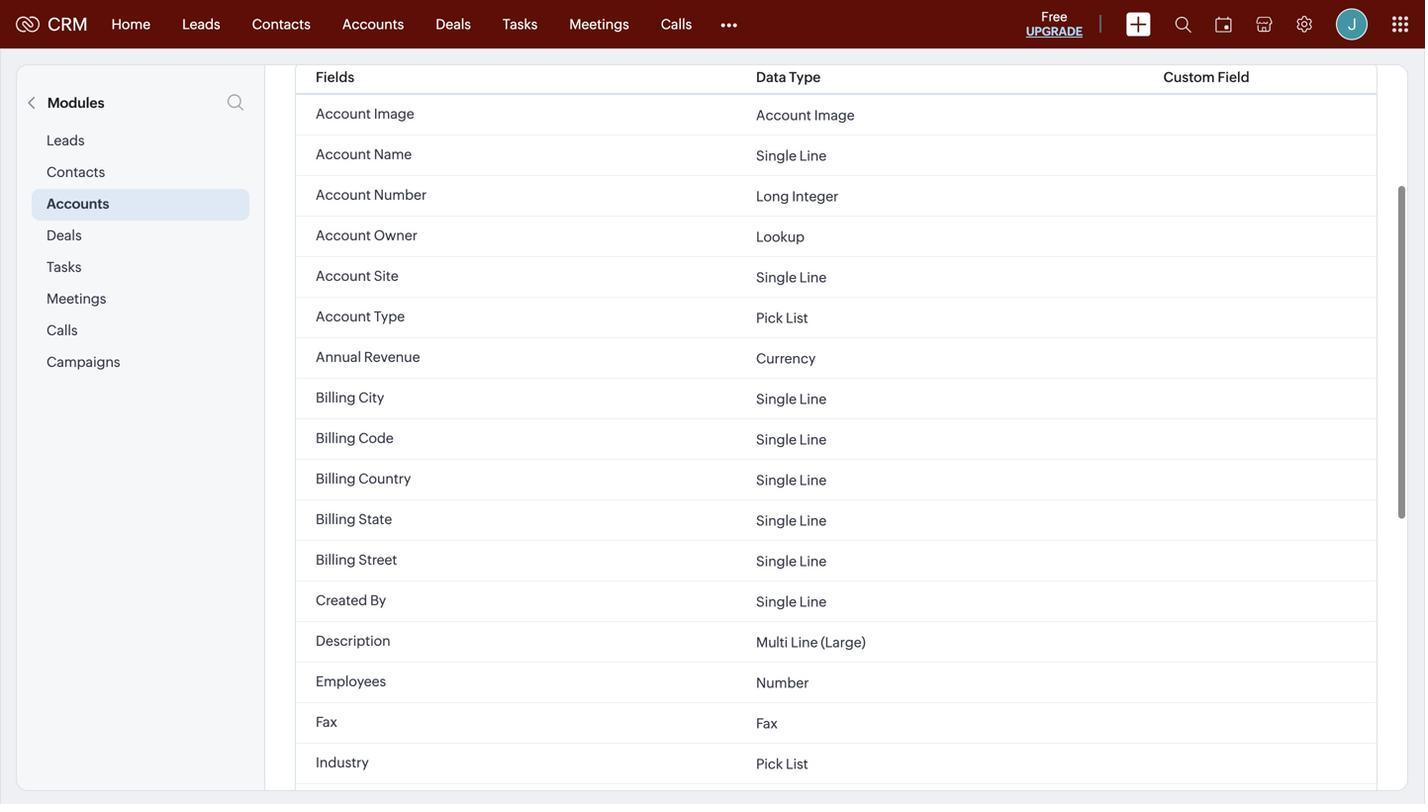 Task type: vqa. For each thing, say whether or not it's contained in the screenshot.


Task type: describe. For each thing, give the bounding box(es) containing it.
list for account type
[[786, 310, 809, 326]]

type for data type
[[789, 69, 821, 85]]

code
[[359, 431, 394, 446]]

0 vertical spatial number
[[374, 187, 427, 203]]

meetings link
[[554, 0, 645, 48]]

billing street
[[316, 552, 397, 568]]

multi line (large)
[[756, 635, 866, 651]]

0 vertical spatial calls
[[661, 16, 692, 32]]

single line for created by
[[756, 594, 827, 610]]

revenue
[[364, 349, 420, 365]]

account up the account site
[[316, 228, 371, 244]]

single for code
[[756, 432, 797, 448]]

profile element
[[1325, 0, 1380, 48]]

single line for account name
[[756, 148, 827, 164]]

create menu element
[[1115, 0, 1163, 48]]

single for name
[[756, 148, 797, 164]]

create menu image
[[1127, 12, 1151, 36]]

account left 'site'
[[316, 268, 371, 284]]

type for account type
[[374, 309, 405, 325]]

search image
[[1175, 16, 1192, 33]]

custom
[[1164, 69, 1215, 85]]

billing for billing street
[[316, 552, 356, 568]]

1 vertical spatial calls
[[47, 323, 78, 339]]

billing for billing city
[[316, 390, 356, 406]]

integer
[[792, 189, 839, 204]]

1 vertical spatial tasks
[[47, 259, 82, 275]]

1 horizontal spatial meetings
[[569, 16, 629, 32]]

1 horizontal spatial image
[[814, 107, 855, 123]]

1 vertical spatial leads
[[47, 133, 85, 148]]

single line for account site
[[756, 270, 827, 286]]

billing state
[[316, 512, 392, 528]]

line for country
[[800, 473, 827, 489]]

account down account name
[[316, 187, 371, 203]]

0 horizontal spatial contacts
[[47, 164, 105, 180]]

long
[[756, 189, 789, 204]]

1 horizontal spatial accounts
[[342, 16, 404, 32]]

data
[[756, 69, 787, 85]]

0 vertical spatial deals
[[436, 16, 471, 32]]

name
[[374, 147, 412, 162]]

upgrade
[[1026, 25, 1083, 38]]

contacts link
[[236, 0, 327, 48]]

billing country
[[316, 471, 411, 487]]

single for country
[[756, 473, 797, 489]]

0 horizontal spatial fax
[[316, 715, 337, 731]]

country
[[359, 471, 411, 487]]

deals link
[[420, 0, 487, 48]]

logo image
[[16, 16, 40, 32]]

line for name
[[800, 148, 827, 164]]

search element
[[1163, 0, 1204, 49]]

billing for billing state
[[316, 512, 356, 528]]

created
[[316, 593, 367, 609]]

1 vertical spatial meetings
[[47, 291, 106, 307]]

accounts link
[[327, 0, 420, 48]]

1 horizontal spatial fax
[[756, 716, 778, 732]]

created by
[[316, 593, 386, 609]]

modules
[[47, 95, 104, 111]]

1 vertical spatial accounts
[[47, 196, 109, 212]]

field
[[1218, 69, 1250, 85]]

single line for billing code
[[756, 432, 827, 448]]

account down fields
[[316, 106, 371, 122]]

site
[[374, 268, 399, 284]]

crm link
[[16, 14, 88, 34]]

state
[[359, 512, 392, 528]]

fields
[[316, 69, 355, 85]]

annual
[[316, 349, 361, 365]]



Task type: locate. For each thing, give the bounding box(es) containing it.
meetings
[[569, 16, 629, 32], [47, 291, 106, 307]]

calls
[[661, 16, 692, 32], [47, 323, 78, 339]]

annual revenue
[[316, 349, 420, 365]]

1 horizontal spatial deals
[[436, 16, 471, 32]]

fax up industry
[[316, 715, 337, 731]]

image down data type
[[814, 107, 855, 123]]

1 pick list from the top
[[756, 310, 809, 326]]

image up "name"
[[374, 106, 414, 122]]

0 vertical spatial meetings
[[569, 16, 629, 32]]

line for street
[[800, 554, 827, 570]]

account name
[[316, 147, 412, 162]]

multi
[[756, 635, 788, 651]]

line for city
[[800, 392, 827, 407]]

2 single line from the top
[[756, 270, 827, 286]]

(large)
[[821, 635, 866, 651]]

account image up account name
[[316, 106, 414, 122]]

pick list for industry
[[756, 757, 809, 773]]

1 horizontal spatial tasks
[[503, 16, 538, 32]]

calls link
[[645, 0, 708, 48]]

calls up "campaigns"
[[47, 323, 78, 339]]

5 billing from the top
[[316, 552, 356, 568]]

0 vertical spatial leads
[[182, 16, 220, 32]]

single line for billing city
[[756, 392, 827, 407]]

billing left city
[[316, 390, 356, 406]]

6 single from the top
[[756, 513, 797, 529]]

3 billing from the top
[[316, 471, 356, 487]]

Other Modules field
[[708, 8, 751, 40]]

8 single line from the top
[[756, 594, 827, 610]]

1 horizontal spatial contacts
[[252, 16, 311, 32]]

2 list from the top
[[786, 757, 809, 773]]

1 horizontal spatial account image
[[756, 107, 855, 123]]

data type
[[756, 69, 821, 85]]

0 horizontal spatial account image
[[316, 106, 414, 122]]

single for city
[[756, 392, 797, 407]]

pick for account type
[[756, 310, 783, 326]]

lookup
[[756, 229, 805, 245]]

1 horizontal spatial type
[[789, 69, 821, 85]]

0 horizontal spatial meetings
[[47, 291, 106, 307]]

free upgrade
[[1026, 9, 1083, 38]]

1 list from the top
[[786, 310, 809, 326]]

campaigns
[[47, 354, 120, 370]]

1 vertical spatial list
[[786, 757, 809, 773]]

tasks up "campaigns"
[[47, 259, 82, 275]]

1 vertical spatial contacts
[[47, 164, 105, 180]]

single for site
[[756, 270, 797, 286]]

account
[[316, 106, 371, 122], [756, 107, 812, 123], [316, 147, 371, 162], [316, 187, 371, 203], [316, 228, 371, 244], [316, 268, 371, 284], [316, 309, 371, 325]]

account down data type
[[756, 107, 812, 123]]

2 billing from the top
[[316, 431, 356, 446]]

single line for billing street
[[756, 554, 827, 570]]

leads link
[[166, 0, 236, 48]]

1 vertical spatial deals
[[47, 228, 82, 244]]

list
[[786, 310, 809, 326], [786, 757, 809, 773]]

custom field
[[1164, 69, 1250, 85]]

number up owner
[[374, 187, 427, 203]]

contacts right leads link
[[252, 16, 311, 32]]

billing
[[316, 390, 356, 406], [316, 431, 356, 446], [316, 471, 356, 487], [316, 512, 356, 528], [316, 552, 356, 568]]

1 billing from the top
[[316, 390, 356, 406]]

single for street
[[756, 554, 797, 570]]

0 vertical spatial pick
[[756, 310, 783, 326]]

account image down data type
[[756, 107, 855, 123]]

1 pick from the top
[[756, 310, 783, 326]]

billing up billing state
[[316, 471, 356, 487]]

0 vertical spatial pick list
[[756, 310, 809, 326]]

fax down multi
[[756, 716, 778, 732]]

account type
[[316, 309, 405, 325]]

1 vertical spatial number
[[756, 676, 809, 691]]

pick list
[[756, 310, 809, 326], [756, 757, 809, 773]]

description
[[316, 634, 391, 649]]

pick
[[756, 310, 783, 326], [756, 757, 783, 773]]

number down multi
[[756, 676, 809, 691]]

1 vertical spatial pick list
[[756, 757, 809, 773]]

industry
[[316, 755, 369, 771]]

billing code
[[316, 431, 394, 446]]

2 pick list from the top
[[756, 757, 809, 773]]

tasks link
[[487, 0, 554, 48]]

contacts inside 'contacts' link
[[252, 16, 311, 32]]

0 horizontal spatial accounts
[[47, 196, 109, 212]]

1 single line from the top
[[756, 148, 827, 164]]

contacts
[[252, 16, 311, 32], [47, 164, 105, 180]]

crm
[[48, 14, 88, 34]]

tasks right deals link
[[503, 16, 538, 32]]

3 single line from the top
[[756, 392, 827, 407]]

5 single line from the top
[[756, 473, 827, 489]]

4 single from the top
[[756, 432, 797, 448]]

fax
[[316, 715, 337, 731], [756, 716, 778, 732]]

0 vertical spatial list
[[786, 310, 809, 326]]

pick list for account type
[[756, 310, 809, 326]]

image
[[374, 106, 414, 122], [814, 107, 855, 123]]

account image
[[316, 106, 414, 122], [756, 107, 855, 123]]

billing for billing code
[[316, 431, 356, 446]]

0 vertical spatial tasks
[[503, 16, 538, 32]]

account site
[[316, 268, 399, 284]]

3 single from the top
[[756, 392, 797, 407]]

single for by
[[756, 594, 797, 610]]

billing left the code on the bottom of the page
[[316, 431, 356, 446]]

billing city
[[316, 390, 384, 406]]

line
[[800, 148, 827, 164], [800, 270, 827, 286], [800, 392, 827, 407], [800, 432, 827, 448], [800, 473, 827, 489], [800, 513, 827, 529], [800, 554, 827, 570], [800, 594, 827, 610], [791, 635, 818, 651]]

line for by
[[800, 594, 827, 610]]

long integer
[[756, 189, 839, 204]]

1 vertical spatial pick
[[756, 757, 783, 773]]

1 horizontal spatial leads
[[182, 16, 220, 32]]

contacts down 'modules'
[[47, 164, 105, 180]]

2 single from the top
[[756, 270, 797, 286]]

account up account number on the left of page
[[316, 147, 371, 162]]

billing left state
[[316, 512, 356, 528]]

billing up created
[[316, 552, 356, 568]]

single line
[[756, 148, 827, 164], [756, 270, 827, 286], [756, 392, 827, 407], [756, 432, 827, 448], [756, 473, 827, 489], [756, 513, 827, 529], [756, 554, 827, 570], [756, 594, 827, 610]]

accounts
[[342, 16, 404, 32], [47, 196, 109, 212]]

home link
[[96, 0, 166, 48]]

meetings up "campaigns"
[[47, 291, 106, 307]]

6 single line from the top
[[756, 513, 827, 529]]

0 vertical spatial type
[[789, 69, 821, 85]]

meetings left calls link
[[569, 16, 629, 32]]

employees
[[316, 674, 386, 690]]

0 horizontal spatial number
[[374, 187, 427, 203]]

pick for industry
[[756, 757, 783, 773]]

city
[[359, 390, 384, 406]]

0 horizontal spatial calls
[[47, 323, 78, 339]]

billing for billing country
[[316, 471, 356, 487]]

list for industry
[[786, 757, 809, 773]]

home
[[111, 16, 151, 32]]

owner
[[374, 228, 418, 244]]

line for code
[[800, 432, 827, 448]]

currency
[[756, 351, 816, 367]]

leads right the home
[[182, 16, 220, 32]]

single for state
[[756, 513, 797, 529]]

street
[[359, 552, 397, 568]]

0 vertical spatial accounts
[[342, 16, 404, 32]]

type
[[789, 69, 821, 85], [374, 309, 405, 325]]

1 single from the top
[[756, 148, 797, 164]]

8 single from the top
[[756, 594, 797, 610]]

0 horizontal spatial tasks
[[47, 259, 82, 275]]

1 vertical spatial type
[[374, 309, 405, 325]]

leads
[[182, 16, 220, 32], [47, 133, 85, 148]]

profile image
[[1336, 8, 1368, 40]]

4 single line from the top
[[756, 432, 827, 448]]

account owner
[[316, 228, 418, 244]]

single
[[756, 148, 797, 164], [756, 270, 797, 286], [756, 392, 797, 407], [756, 432, 797, 448], [756, 473, 797, 489], [756, 513, 797, 529], [756, 554, 797, 570], [756, 594, 797, 610]]

7 single from the top
[[756, 554, 797, 570]]

0 horizontal spatial deals
[[47, 228, 82, 244]]

0 horizontal spatial type
[[374, 309, 405, 325]]

2 pick from the top
[[756, 757, 783, 773]]

line for state
[[800, 513, 827, 529]]

7 single line from the top
[[756, 554, 827, 570]]

calendar image
[[1216, 16, 1232, 32]]

deals
[[436, 16, 471, 32], [47, 228, 82, 244]]

type up revenue
[[374, 309, 405, 325]]

4 billing from the top
[[316, 512, 356, 528]]

line for site
[[800, 270, 827, 286]]

number
[[374, 187, 427, 203], [756, 676, 809, 691]]

1 horizontal spatial number
[[756, 676, 809, 691]]

free
[[1042, 9, 1068, 24]]

tasks
[[503, 16, 538, 32], [47, 259, 82, 275]]

by
[[370, 593, 386, 609]]

account up annual
[[316, 309, 371, 325]]

0 vertical spatial contacts
[[252, 16, 311, 32]]

account number
[[316, 187, 427, 203]]

0 horizontal spatial leads
[[47, 133, 85, 148]]

type right data
[[789, 69, 821, 85]]

single line for billing state
[[756, 513, 827, 529]]

calls left other modules field
[[661, 16, 692, 32]]

5 single from the top
[[756, 473, 797, 489]]

leads down 'modules'
[[47, 133, 85, 148]]

single line for billing country
[[756, 473, 827, 489]]

0 horizontal spatial image
[[374, 106, 414, 122]]

1 horizontal spatial calls
[[661, 16, 692, 32]]

leads inside leads link
[[182, 16, 220, 32]]



